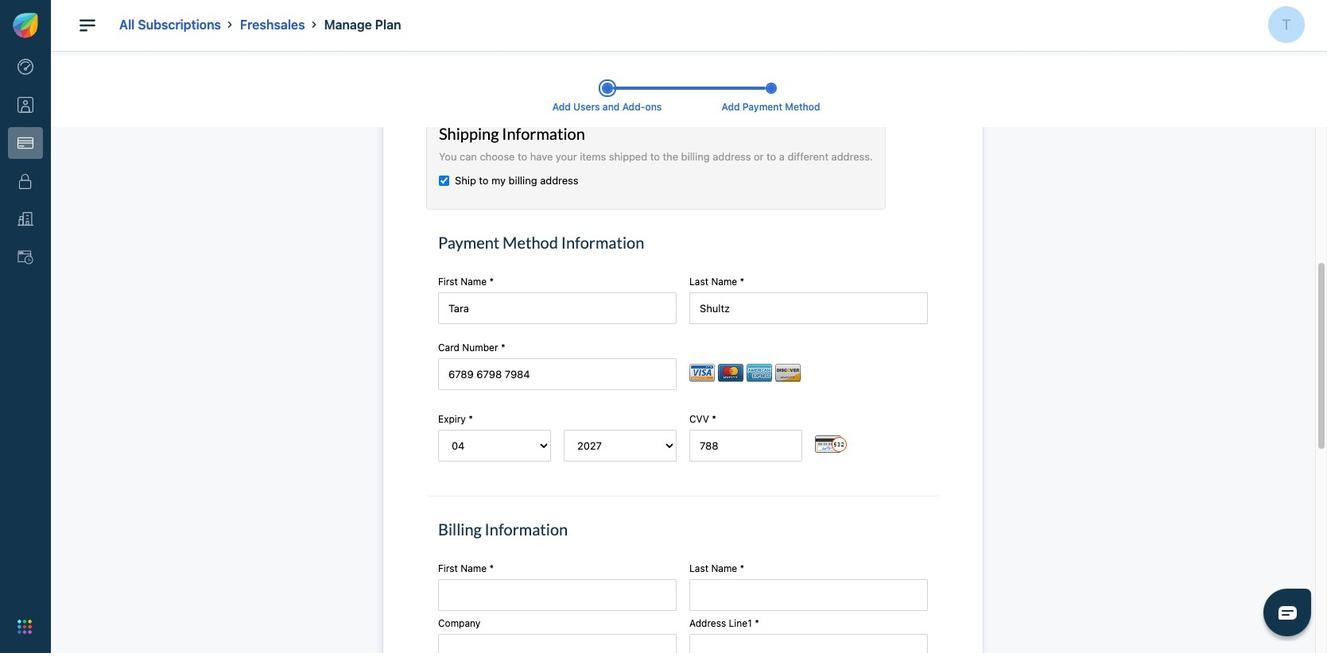 Task type: locate. For each thing, give the bounding box(es) containing it.
add for add users and add-ons
[[552, 101, 571, 113]]

subscriptions
[[138, 17, 221, 32]]

1 horizontal spatial add
[[722, 101, 740, 113]]

method
[[785, 101, 820, 113]]

my subscriptions image
[[17, 135, 33, 151]]

add-
[[622, 101, 645, 113]]

and
[[603, 101, 620, 113]]

manage
[[324, 17, 372, 32]]

all
[[119, 17, 135, 32]]

add payment method
[[722, 101, 820, 113]]

add left payment
[[722, 101, 740, 113]]

1 add from the left
[[552, 101, 571, 113]]

add
[[552, 101, 571, 113], [722, 101, 740, 113]]

freshsales
[[240, 17, 305, 32]]

payment
[[743, 101, 783, 113]]

add left users
[[552, 101, 571, 113]]

2 add from the left
[[722, 101, 740, 113]]

profile picture image
[[1269, 6, 1305, 43]]

0 horizontal spatial add
[[552, 101, 571, 113]]



Task type: describe. For each thing, give the bounding box(es) containing it.
security image
[[17, 174, 33, 189]]

all subscriptions
[[119, 17, 221, 32]]

add users and add-ons
[[552, 101, 662, 113]]

freshworks switcher image
[[17, 620, 32, 635]]

manage plan
[[324, 17, 401, 32]]

add for add payment method
[[722, 101, 740, 113]]

ons
[[645, 101, 662, 113]]

plan
[[375, 17, 401, 32]]

audit logs image
[[17, 250, 33, 266]]

freshsales link
[[240, 17, 305, 32]]

organization image
[[17, 212, 33, 228]]

users image
[[17, 97, 33, 113]]

users
[[573, 101, 600, 113]]

freshworks icon image
[[13, 13, 38, 38]]

neo admin center image
[[17, 59, 33, 75]]

all subscriptions link
[[119, 17, 221, 32]]



Task type: vqa. For each thing, say whether or not it's contained in the screenshot.
security image
yes



